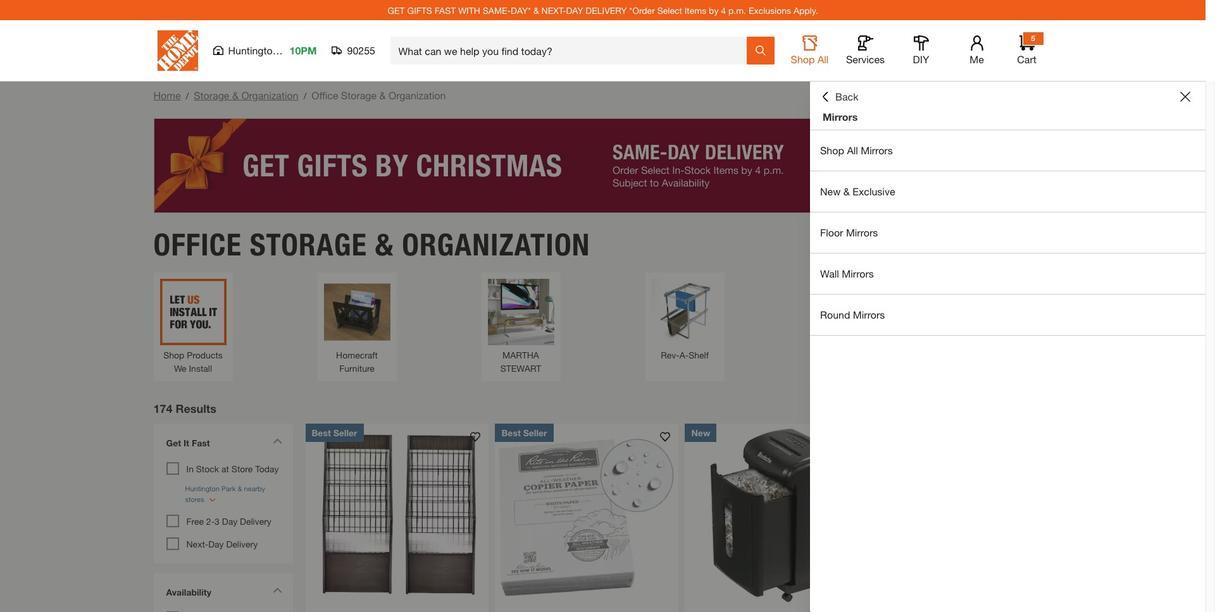 Task type: vqa. For each thing, say whether or not it's contained in the screenshot.
"results"
yes



Task type: locate. For each thing, give the bounding box(es) containing it.
delivery right the 3
[[240, 516, 272, 527]]

/ right home
[[186, 91, 189, 101]]

1 horizontal spatial new
[[821, 186, 841, 198]]

home
[[154, 89, 181, 101]]

shop up new & exclusive
[[821, 144, 845, 156]]

0 vertical spatial all
[[818, 53, 829, 65]]

best for the all-weather 8-1/2 in. x 11 in. 20 lbs. bulk copier paper, white (500-sheet pack) image
[[502, 428, 521, 438]]

back button
[[821, 91, 859, 103]]

best seller
[[312, 428, 357, 438], [502, 428, 547, 438]]

all-weather 8-1/2 in. x 11 in. 20 lbs. bulk copier paper, white (500-sheet pack) image
[[495, 424, 679, 608]]

all
[[818, 53, 829, 65], [847, 144, 858, 156]]

1 vertical spatial all
[[847, 144, 858, 156]]

day right the 3
[[222, 516, 238, 527]]

0 horizontal spatial best
[[312, 428, 331, 438]]

shop up the we
[[163, 350, 184, 361]]

shelf
[[689, 350, 709, 361]]

martha stewart link
[[488, 279, 554, 375]]

1 seller from the left
[[334, 428, 357, 438]]

1 vertical spatial new
[[692, 428, 711, 438]]

new inside new & exclusive link
[[821, 186, 841, 198]]

2 vertical spatial shop
[[163, 350, 184, 361]]

0 vertical spatial office
[[312, 89, 338, 101]]

home link
[[154, 89, 181, 101]]

next-day delivery
[[186, 539, 258, 550]]

shop inside shop products we install
[[163, 350, 184, 361]]

shop all mirrors
[[821, 144, 893, 156]]

office
[[312, 89, 338, 101], [154, 226, 242, 263]]

availability
[[166, 587, 211, 598]]

4
[[721, 5, 726, 16]]

round
[[821, 309, 851, 321]]

availability link
[[160, 580, 287, 609]]

0 horizontal spatial all
[[818, 53, 829, 65]]

shop all
[[791, 53, 829, 65]]

mirrors right floor
[[846, 227, 878, 239]]

apply.
[[794, 5, 818, 16]]

round mirrors link
[[810, 295, 1206, 336]]

round mirrors
[[821, 309, 885, 321]]

mirrors for round mirrors
[[853, 309, 885, 321]]

What can we help you find today? search field
[[399, 37, 746, 64]]

diy button
[[901, 35, 942, 66]]

3
[[215, 516, 220, 527]]

mirrors right round
[[853, 309, 885, 321]]

storage & organization link
[[194, 89, 299, 101]]

menu
[[810, 130, 1206, 336]]

feedback link image
[[1199, 214, 1216, 282]]

best
[[312, 428, 331, 438], [502, 428, 521, 438]]

all for shop all mirrors
[[847, 144, 858, 156]]

1 horizontal spatial best seller
[[502, 428, 547, 438]]

0 vertical spatial new
[[821, 186, 841, 198]]

all inside button
[[818, 53, 829, 65]]

30 l/7.9 gal. paper shredder cross cut document shredder for credit card/cd/junk mail shredder for office home image
[[685, 424, 869, 608]]

shop down apply.
[[791, 53, 815, 65]]

shop all button
[[790, 35, 830, 66]]

all for shop all
[[818, 53, 829, 65]]

0 vertical spatial shop
[[791, 53, 815, 65]]

rev-
[[661, 350, 680, 361]]

1 horizontal spatial seller
[[523, 428, 547, 438]]

seller
[[334, 428, 357, 438], [523, 428, 547, 438]]

1 horizontal spatial /
[[304, 91, 307, 101]]

1 best from the left
[[312, 428, 331, 438]]

get it fast
[[166, 438, 210, 449]]

all up new & exclusive
[[847, 144, 858, 156]]

0 horizontal spatial new
[[692, 428, 711, 438]]

free 2-3 day delivery link
[[186, 516, 272, 527]]

0 horizontal spatial best seller
[[312, 428, 357, 438]]

store
[[232, 464, 253, 475]]

organization
[[241, 89, 299, 101], [389, 89, 446, 101], [402, 226, 590, 263]]

1 vertical spatial day
[[208, 539, 224, 550]]

new
[[821, 186, 841, 198], [692, 428, 711, 438]]

products
[[187, 350, 223, 361]]

1 horizontal spatial best
[[502, 428, 521, 438]]

home / storage & organization / office storage & organization
[[154, 89, 446, 101]]

storage
[[194, 89, 229, 101], [341, 89, 377, 101], [250, 226, 367, 263]]

wall
[[821, 268, 840, 280]]

&
[[534, 5, 539, 16], [232, 89, 239, 101], [380, 89, 386, 101], [844, 186, 850, 198], [375, 226, 394, 263]]

delivery down free 2-3 day delivery link
[[226, 539, 258, 550]]

office supplies image
[[980, 279, 1046, 345]]

2 best from the left
[[502, 428, 521, 438]]

huntington
[[228, 44, 278, 56]]

2 seller from the left
[[523, 428, 547, 438]]

0 horizontal spatial /
[[186, 91, 189, 101]]

homecraft furniture
[[336, 350, 378, 374]]

0 horizontal spatial seller
[[334, 428, 357, 438]]

me
[[970, 53, 984, 65]]

install
[[189, 363, 212, 374]]

1 horizontal spatial shop
[[791, 53, 815, 65]]

shop inside button
[[791, 53, 815, 65]]

delivery
[[240, 516, 272, 527], [226, 539, 258, 550]]

day
[[222, 516, 238, 527], [208, 539, 224, 550]]

cart
[[1018, 53, 1037, 65]]

1 horizontal spatial all
[[847, 144, 858, 156]]

2 horizontal spatial shop
[[821, 144, 845, 156]]

floor mirrors link
[[810, 213, 1206, 253]]

drawer close image
[[1181, 92, 1191, 102]]

2-
[[206, 516, 215, 527]]

90255 button
[[332, 44, 376, 57]]

in stock at store today link
[[186, 464, 279, 475]]

mirrors
[[823, 111, 858, 123], [861, 144, 893, 156], [846, 227, 878, 239], [842, 268, 874, 280], [853, 309, 885, 321]]

get
[[166, 438, 181, 449]]

mirrors right wall at top right
[[842, 268, 874, 280]]

office storage & organization
[[154, 226, 590, 263]]

seller for wooden free standing 6-tier display literature brochure magazine rack in black (2-pack) image
[[334, 428, 357, 438]]

1 best seller from the left
[[312, 428, 357, 438]]

shop for shop products we install
[[163, 350, 184, 361]]

2 best seller from the left
[[502, 428, 547, 438]]

the home depot logo image
[[157, 30, 198, 71]]

today
[[255, 464, 279, 475]]

174
[[154, 402, 173, 416]]

/ down 10pm
[[304, 91, 307, 101]]

1 horizontal spatial office
[[312, 89, 338, 101]]

wall mirrors
[[821, 268, 874, 280]]

park
[[281, 44, 302, 56]]

0 horizontal spatial shop
[[163, 350, 184, 361]]

all up back 'button'
[[818, 53, 829, 65]]

with
[[459, 5, 481, 16]]

day*
[[511, 5, 531, 16]]

shop for shop all
[[791, 53, 815, 65]]

0 horizontal spatial office
[[154, 226, 242, 263]]

day down the 3
[[208, 539, 224, 550]]

shop all mirrors link
[[810, 130, 1206, 171]]

in
[[186, 464, 194, 475]]

1 vertical spatial shop
[[821, 144, 845, 156]]

best seller for the all-weather 8-1/2 in. x 11 in. 20 lbs. bulk copier paper, white (500-sheet pack) image
[[502, 428, 547, 438]]



Task type: describe. For each thing, give the bounding box(es) containing it.
fast
[[435, 5, 456, 16]]

p.m.
[[729, 5, 747, 16]]

2 / from the left
[[304, 91, 307, 101]]

next-
[[186, 539, 208, 550]]

new & exclusive
[[821, 186, 896, 198]]

rev a shelf image
[[652, 279, 718, 345]]

0 vertical spatial day
[[222, 516, 238, 527]]

stock
[[196, 464, 219, 475]]

*order
[[630, 5, 655, 16]]

stewart
[[501, 363, 542, 374]]

0 vertical spatial delivery
[[240, 516, 272, 527]]

10pm
[[290, 44, 317, 56]]

next-
[[542, 5, 566, 16]]

day
[[566, 5, 583, 16]]

shop for shop all mirrors
[[821, 144, 845, 156]]

items
[[685, 5, 707, 16]]

shop products we install image
[[160, 279, 226, 345]]

back
[[836, 91, 859, 103]]

wooden free standing 6-tier display literature brochure magazine rack in black (2-pack) image
[[306, 424, 489, 608]]

gifts
[[407, 5, 432, 16]]

furniture
[[339, 363, 375, 374]]

rev-a-shelf
[[661, 350, 709, 361]]

homecraft furniture image
[[324, 279, 390, 345]]

best for wooden free standing 6-tier display literature brochure magazine rack in black (2-pack) image
[[312, 428, 331, 438]]

exclusions
[[749, 5, 791, 16]]

martha stewart
[[501, 350, 542, 374]]

cart 5
[[1018, 34, 1037, 65]]

get it fast link
[[160, 430, 287, 459]]

homecraft
[[336, 350, 378, 361]]

diy
[[913, 53, 930, 65]]

me button
[[957, 35, 998, 66]]

we
[[174, 363, 187, 374]]

5
[[1032, 34, 1036, 43]]

martha
[[503, 350, 539, 361]]

mirrors for wall mirrors
[[842, 268, 874, 280]]

homecraft furniture link
[[324, 279, 390, 375]]

delivery
[[586, 5, 627, 16]]

fast
[[192, 438, 210, 449]]

shop products we install link
[[160, 279, 226, 375]]

exclusive
[[853, 186, 896, 198]]

huntington park
[[228, 44, 302, 56]]

same-
[[483, 5, 511, 16]]

get gifts fast with same-day* & next-day delivery *order select items by 4 p.m. exclusions apply.
[[388, 5, 818, 16]]

1 vertical spatial office
[[154, 226, 242, 263]]

new for new & exclusive
[[821, 186, 841, 198]]

90255
[[347, 44, 375, 56]]

results
[[176, 402, 216, 416]]

sponsored banner image
[[154, 118, 1053, 213]]

in stock at store today
[[186, 464, 279, 475]]

a-
[[680, 350, 689, 361]]

get
[[388, 5, 405, 16]]

seller for the all-weather 8-1/2 in. x 11 in. 20 lbs. bulk copier paper, white (500-sheet pack) image
[[523, 428, 547, 438]]

floor mirrors
[[821, 227, 878, 239]]

new for new
[[692, 428, 711, 438]]

1 / from the left
[[186, 91, 189, 101]]

mirrors down back 'button'
[[823, 111, 858, 123]]

wall mirrors link
[[810, 254, 1206, 294]]

select
[[658, 5, 682, 16]]

free 2-3 day delivery
[[186, 516, 272, 527]]

next-day delivery link
[[186, 539, 258, 550]]

services button
[[846, 35, 886, 66]]

rev-a-shelf link
[[652, 279, 718, 362]]

at
[[222, 464, 229, 475]]

mirrors up exclusive
[[861, 144, 893, 156]]

wall mounted image
[[816, 279, 882, 345]]

174 results
[[154, 402, 216, 416]]

1 vertical spatial delivery
[[226, 539, 258, 550]]

martha stewart image
[[488, 279, 554, 345]]

menu containing shop all mirrors
[[810, 130, 1206, 336]]

floor
[[821, 227, 844, 239]]

shop products we install
[[163, 350, 223, 374]]

services
[[847, 53, 885, 65]]

new & exclusive link
[[810, 172, 1206, 212]]

free
[[186, 516, 204, 527]]

it
[[184, 438, 189, 449]]

best seller for wooden free standing 6-tier display literature brochure magazine rack in black (2-pack) image
[[312, 428, 357, 438]]

by
[[709, 5, 719, 16]]

mirrors for floor mirrors
[[846, 227, 878, 239]]



